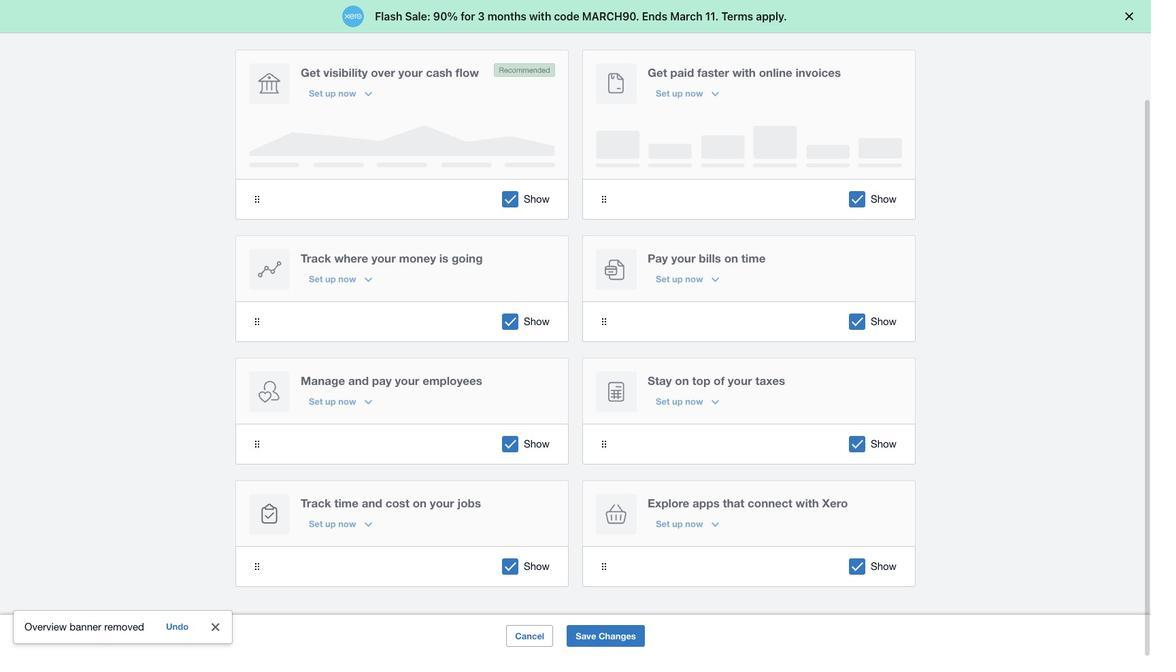 Task type: vqa. For each thing, say whether or not it's contained in the screenshot.
Save Changes BUTTON on the bottom of the page
yes



Task type: describe. For each thing, give the bounding box(es) containing it.
save
[[576, 631, 596, 642]]

cancel button
[[506, 625, 553, 647]]

save changes
[[576, 631, 636, 642]]

overview
[[24, 621, 67, 633]]

save changes button
[[567, 625, 645, 647]]

overview banner removed
[[24, 621, 144, 633]]

united states
[[1076, 8, 1129, 18]]

undo button
[[158, 616, 197, 638]]

united
[[1076, 8, 1102, 18]]



Task type: locate. For each thing, give the bounding box(es) containing it.
cancel
[[515, 631, 544, 642]]

close button
[[202, 614, 229, 641]]

show
[[524, 193, 550, 205], [871, 193, 897, 205], [524, 316, 550, 327], [871, 316, 897, 327], [524, 438, 550, 450], [871, 438, 897, 450], [524, 561, 550, 572], [871, 561, 897, 572]]

removed
[[104, 621, 144, 633]]

states
[[1104, 8, 1129, 18]]

banner
[[70, 621, 101, 633]]

changes
[[599, 631, 636, 642]]

overview banner removed status
[[14, 611, 232, 644]]

undo
[[166, 621, 189, 632]]

dialog
[[0, 0, 1151, 33]]

close image
[[212, 623, 220, 631]]



